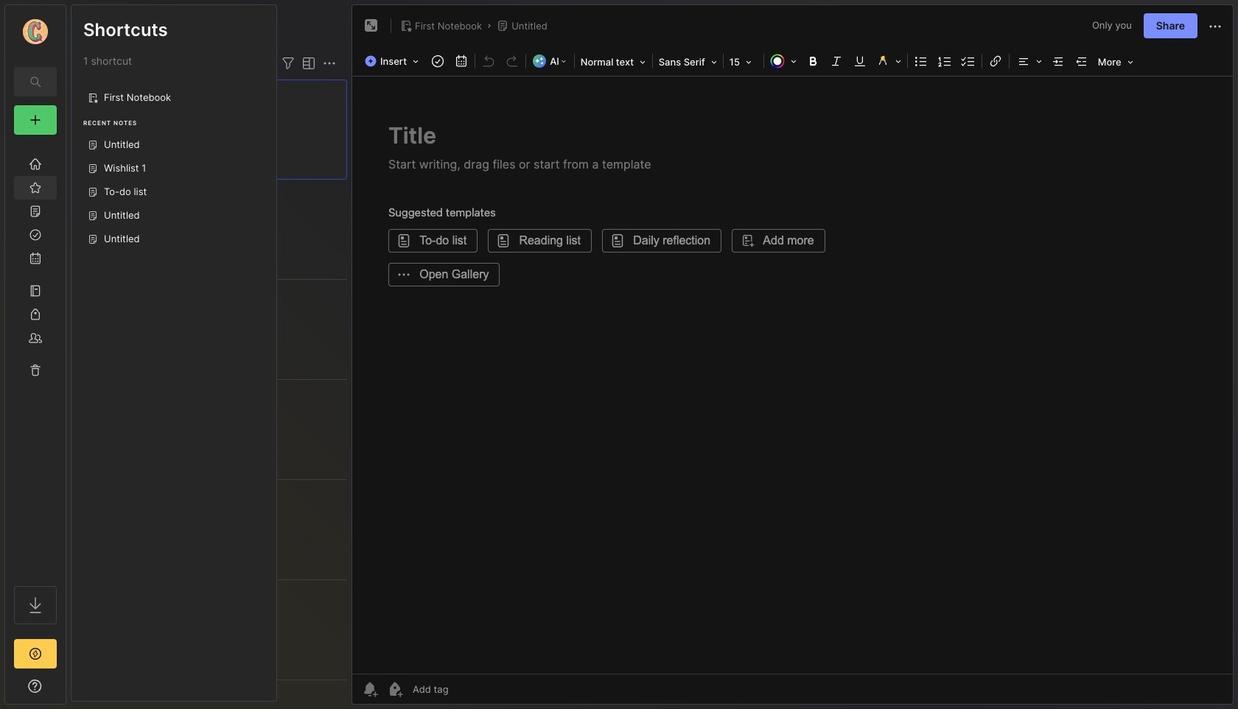 Task type: locate. For each thing, give the bounding box(es) containing it.
task image
[[428, 51, 448, 72]]

numbered list image
[[935, 51, 955, 72]]

click to expand image
[[65, 683, 76, 700]]

WHAT'S NEW field
[[5, 675, 66, 699]]

heading level image
[[576, 52, 651, 71]]

tree inside the main element
[[5, 144, 66, 574]]

Note Editor text field
[[352, 76, 1233, 675]]

note window element
[[352, 4, 1234, 706]]

font color image
[[766, 51, 801, 72]]

insert image
[[361, 52, 426, 71]]

bold image
[[803, 51, 823, 72]]

font family image
[[654, 52, 722, 71]]

italic image
[[826, 51, 847, 72]]

underline image
[[850, 51, 870, 72]]

alignment image
[[1011, 51, 1047, 72]]

outdent image
[[1072, 51, 1092, 72]]

tree
[[5, 144, 66, 574]]



Task type: describe. For each thing, give the bounding box(es) containing it.
bulleted list image
[[911, 51, 932, 72]]

calendar event image
[[451, 51, 472, 72]]

add tag image
[[386, 681, 404, 699]]

highlight image
[[872, 51, 906, 72]]

indent image
[[1048, 51, 1069, 72]]

font size image
[[725, 52, 762, 71]]

expand note image
[[363, 17, 380, 35]]

upgrade image
[[27, 646, 44, 664]]

home image
[[28, 157, 43, 172]]

edit search image
[[27, 73, 44, 91]]

Account field
[[5, 17, 66, 46]]

main element
[[0, 0, 71, 710]]

more image
[[1094, 52, 1138, 71]]

checklist image
[[958, 51, 979, 72]]

account image
[[23, 19, 48, 44]]

insert link image
[[986, 51, 1006, 72]]

add a reminder image
[[361, 681, 379, 699]]



Task type: vqa. For each thing, say whether or not it's contained in the screenshot.
Note Editor text field
yes



